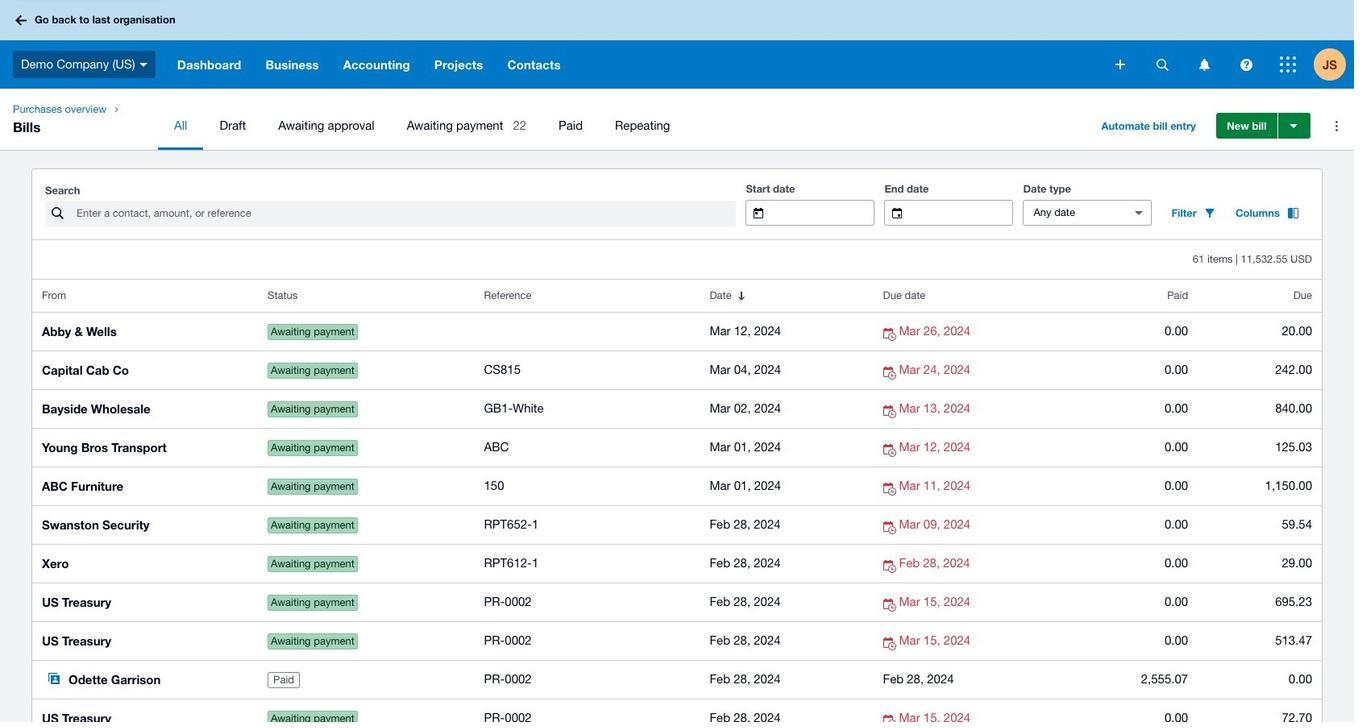 Task type: vqa. For each thing, say whether or not it's contained in the screenshot.
Send Statements
no



Task type: locate. For each thing, give the bounding box(es) containing it.
9 overdue icon image from the top
[[883, 638, 899, 651]]

overflow menu image
[[1321, 110, 1353, 142]]

6 overdue icon image from the top
[[883, 522, 899, 535]]

grouped payslip icon image
[[48, 673, 60, 685], [48, 673, 60, 685]]

menu
[[158, 102, 1079, 150]]

banner
[[0, 0, 1355, 89]]

0 vertical spatial svg image
[[15, 15, 27, 25]]

1 vertical spatial svg image
[[1280, 56, 1296, 73]]

1 horizontal spatial svg image
[[1280, 56, 1296, 73]]

svg image
[[1157, 58, 1169, 71], [1199, 58, 1210, 71], [1240, 58, 1253, 71], [1116, 60, 1126, 69], [139, 63, 147, 67]]

0 horizontal spatial svg image
[[15, 15, 27, 25]]

7 overdue icon image from the top
[[883, 560, 899, 573]]

svg image
[[15, 15, 27, 25], [1280, 56, 1296, 73]]

3 overdue icon image from the top
[[883, 406, 899, 418]]

Enter a contact, amount, or reference field
[[75, 202, 736, 226]]

overdue icon image
[[883, 328, 899, 341], [883, 367, 899, 380], [883, 406, 899, 418], [883, 444, 899, 457], [883, 483, 899, 496], [883, 522, 899, 535], [883, 560, 899, 573], [883, 599, 899, 612], [883, 638, 899, 651], [883, 715, 899, 722]]

5 overdue icon image from the top
[[883, 483, 899, 496]]

8 overdue icon image from the top
[[883, 599, 899, 612]]

navigation
[[0, 89, 1355, 150]]

1 overdue icon image from the top
[[883, 328, 899, 341]]

None field
[[777, 201, 874, 225], [915, 201, 1013, 225], [1024, 201, 1122, 225], [777, 201, 874, 225], [915, 201, 1013, 225], [1024, 201, 1122, 225]]

2 overdue icon image from the top
[[883, 367, 899, 380]]



Task type: describe. For each thing, give the bounding box(es) containing it.
10 overdue icon image from the top
[[883, 715, 899, 722]]

list of all the bills element
[[32, 280, 1322, 722]]

4 overdue icon image from the top
[[883, 444, 899, 457]]



